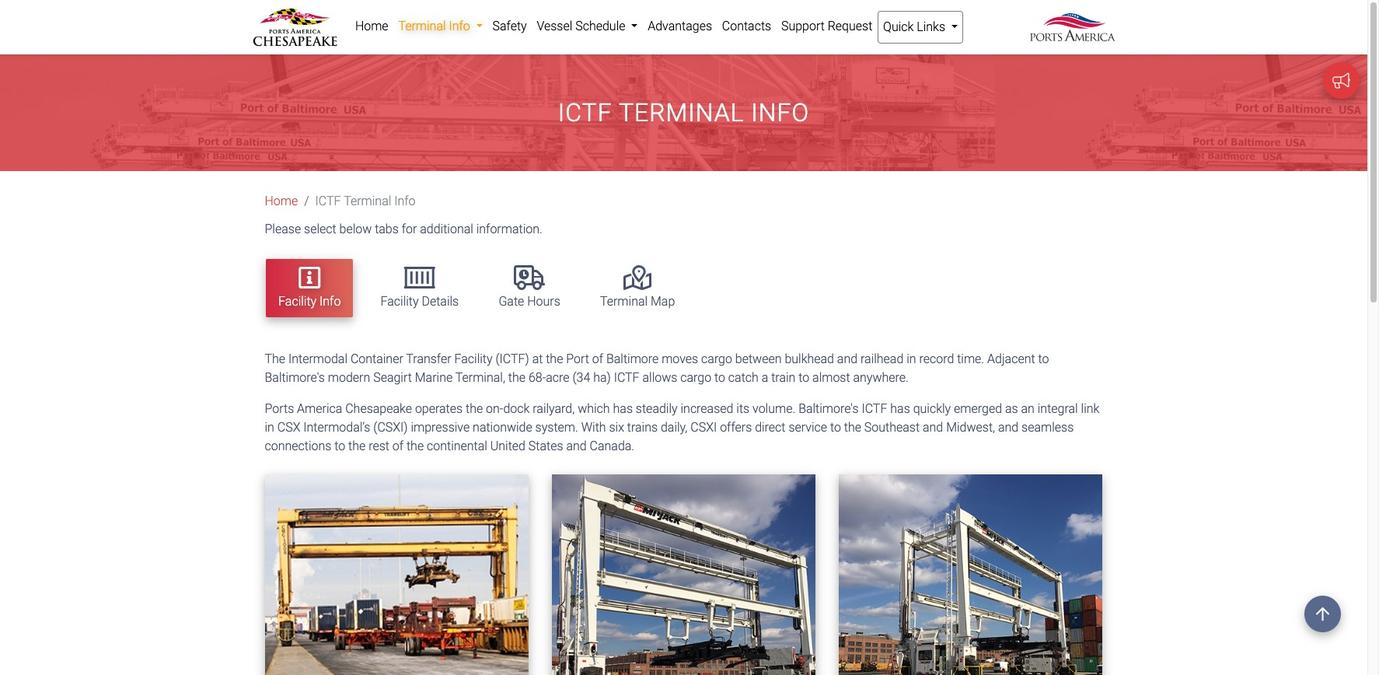 Task type: describe. For each thing, give the bounding box(es) containing it.
link
[[1081, 401, 1100, 416]]

time.
[[957, 351, 985, 366]]

allows
[[643, 370, 678, 385]]

catch
[[729, 370, 759, 385]]

contacts link
[[717, 11, 777, 42]]

facility details
[[381, 294, 459, 309]]

2 has from the left
[[891, 401, 910, 416]]

terminal map link
[[588, 259, 688, 317]]

additional
[[420, 222, 473, 237]]

increased
[[681, 401, 734, 416]]

container
[[351, 351, 403, 366]]

adjacent
[[988, 351, 1036, 366]]

go to top image
[[1305, 596, 1341, 632]]

gate hours
[[499, 294, 560, 309]]

to down bulkhead
[[799, 370, 810, 385]]

(ictf)
[[496, 351, 529, 366]]

terminal map
[[600, 294, 675, 309]]

ictf inside the ports america chesapeake operates the on-dock railyard, which has steadily increased its volume. baltimore's ictf has quickly emerged as an integral link in csx intermodal's (csxi) impressive nationwide system. with six trains daily, csxi offers direct service to the southeast and midwest, and seamless connections to the rest of the continental united states and canada.
[[862, 401, 888, 416]]

1 ictf terminal image from the left
[[265, 474, 529, 675]]

ictf inside the intermodal container transfer facility (ictf) at the port of baltimore moves cargo between bulkhead and railhead in record time. adjacent to baltimore's modern seagirt marine terminal, the 68-acre (34 ha) ictf allows cargo to catch a train to almost anywhere.
[[614, 370, 640, 385]]

ports
[[265, 401, 294, 416]]

moves
[[662, 351, 698, 366]]

support
[[781, 19, 825, 33]]

for
[[402, 222, 417, 237]]

and inside the intermodal container transfer facility (ictf) at the port of baltimore moves cargo between bulkhead and railhead in record time. adjacent to baltimore's modern seagirt marine terminal, the 68-acre (34 ha) ictf allows cargo to catch a train to almost anywhere.
[[837, 351, 858, 366]]

between
[[736, 351, 782, 366]]

please select below tabs for additional information.
[[265, 222, 543, 237]]

quick
[[883, 19, 914, 34]]

at
[[532, 351, 543, 366]]

safety link
[[488, 11, 532, 42]]

hours
[[527, 294, 560, 309]]

intermodal's
[[304, 420, 370, 434]]

operates
[[415, 401, 463, 416]]

seamless
[[1022, 420, 1074, 434]]

volume.
[[753, 401, 796, 416]]

(csxi)
[[374, 420, 408, 434]]

please
[[265, 222, 301, 237]]

3 ictf terminal image from the left
[[839, 474, 1103, 675]]

68-
[[529, 370, 546, 385]]

daily,
[[661, 420, 688, 434]]

0 vertical spatial home link
[[350, 11, 394, 42]]

map
[[651, 294, 675, 309]]

chesapeake
[[345, 401, 412, 416]]

six
[[609, 420, 624, 434]]

advantages link
[[643, 11, 717, 42]]

its
[[737, 401, 750, 416]]

schedule
[[576, 19, 626, 33]]

train
[[772, 370, 796, 385]]

as
[[1005, 401, 1018, 416]]

railyard,
[[533, 401, 575, 416]]

of inside the intermodal container transfer facility (ictf) at the port of baltimore moves cargo between bulkhead and railhead in record time. adjacent to baltimore's modern seagirt marine terminal, the 68-acre (34 ha) ictf allows cargo to catch a train to almost anywhere.
[[592, 351, 604, 366]]

rest
[[369, 438, 390, 453]]

railhead
[[861, 351, 904, 366]]

continental
[[427, 438, 488, 453]]

in inside the ports america chesapeake operates the on-dock railyard, which has steadily increased its volume. baltimore's ictf has quickly emerged as an integral link in csx intermodal's (csxi) impressive nationwide system. with six trains daily, csxi offers direct service to the southeast and midwest, and seamless connections to the rest of the continental united states and canada.
[[265, 420, 274, 434]]

an
[[1021, 401, 1035, 416]]

connections
[[265, 438, 332, 453]]

the down (csxi)
[[407, 438, 424, 453]]

almost
[[813, 370, 850, 385]]

details
[[422, 294, 459, 309]]

baltimore's inside the ports america chesapeake operates the on-dock railyard, which has steadily increased its volume. baltimore's ictf has quickly emerged as an integral link in csx intermodal's (csxi) impressive nationwide system. with six trains daily, csxi offers direct service to the southeast and midwest, and seamless connections to the rest of the continental united states and canada.
[[799, 401, 859, 416]]

offers
[[720, 420, 752, 434]]

0 vertical spatial cargo
[[701, 351, 733, 366]]

ha)
[[593, 370, 611, 385]]

gate hours link
[[486, 259, 573, 317]]

facility inside the intermodal container transfer facility (ictf) at the port of baltimore moves cargo between bulkhead and railhead in record time. adjacent to baltimore's modern seagirt marine terminal, the 68-acre (34 ha) ictf allows cargo to catch a train to almost anywhere.
[[455, 351, 493, 366]]

port
[[566, 351, 589, 366]]

tab list containing facility info
[[259, 251, 1116, 325]]

facility details link
[[368, 259, 471, 317]]

facility info link
[[266, 259, 353, 317]]

america
[[297, 401, 342, 416]]

emerged
[[954, 401, 1002, 416]]

to right adjacent
[[1039, 351, 1049, 366]]

midwest,
[[946, 420, 995, 434]]

ports america chesapeake operates the on-dock railyard, which has steadily increased its volume. baltimore's ictf has quickly emerged as an integral link in csx intermodal's (csxi) impressive nationwide system. with six trains daily, csxi offers direct service to the southeast and midwest, and seamless connections to the rest of the continental united states and canada.
[[265, 401, 1100, 453]]

to left catch
[[715, 370, 726, 385]]

the down (ictf)
[[508, 370, 526, 385]]

information.
[[476, 222, 543, 237]]



Task type: locate. For each thing, give the bounding box(es) containing it.
facility left details
[[381, 294, 419, 309]]

direct
[[755, 420, 786, 434]]

with
[[581, 420, 606, 434]]

home link up please
[[265, 194, 298, 209]]

0 horizontal spatial of
[[393, 438, 404, 453]]

which
[[578, 401, 610, 416]]

system.
[[535, 420, 578, 434]]

cargo down moves on the bottom of page
[[681, 370, 712, 385]]

transfer
[[406, 351, 452, 366]]

to down intermodal's
[[335, 438, 345, 453]]

0 vertical spatial of
[[592, 351, 604, 366]]

1 horizontal spatial baltimore's
[[799, 401, 859, 416]]

0 vertical spatial baltimore's
[[265, 370, 325, 385]]

advantages
[[648, 19, 712, 33]]

1 vertical spatial baltimore's
[[799, 401, 859, 416]]

acre
[[546, 370, 570, 385]]

0 horizontal spatial has
[[613, 401, 633, 416]]

home
[[355, 19, 389, 33], [265, 194, 298, 209]]

of inside the ports america chesapeake operates the on-dock railyard, which has steadily increased its volume. baltimore's ictf has quickly emerged as an integral link in csx intermodal's (csxi) impressive nationwide system. with six trains daily, csxi offers direct service to the southeast and midwest, and seamless connections to the rest of the continental united states and canada.
[[393, 438, 404, 453]]

csxi
[[691, 420, 717, 434]]

and
[[837, 351, 858, 366], [923, 420, 943, 434], [998, 420, 1019, 434], [566, 438, 587, 453]]

quickly
[[913, 401, 951, 416]]

0 horizontal spatial baltimore's
[[265, 370, 325, 385]]

tabs
[[375, 222, 399, 237]]

vessel
[[537, 19, 573, 33]]

vessel schedule
[[537, 19, 629, 33]]

cargo up catch
[[701, 351, 733, 366]]

terminal,
[[456, 370, 505, 385]]

quick links
[[883, 19, 949, 34]]

1 vertical spatial ictf terminal info
[[315, 194, 416, 209]]

vessel schedule link
[[532, 11, 643, 42]]

has up six
[[613, 401, 633, 416]]

and down the "with"
[[566, 438, 587, 453]]

nationwide
[[473, 420, 532, 434]]

csx
[[277, 420, 301, 434]]

service
[[789, 420, 827, 434]]

of up ha)
[[592, 351, 604, 366]]

1 vertical spatial home
[[265, 194, 298, 209]]

info
[[449, 19, 470, 33], [751, 98, 810, 128], [394, 194, 416, 209], [320, 294, 341, 309]]

facility for facility details
[[381, 294, 419, 309]]

0 horizontal spatial in
[[265, 420, 274, 434]]

tab panel containing the intermodal container transfer facility (ictf) at the port of baltimore moves cargo between bulkhead and railhead in record time. adjacent to baltimore's modern seagirt marine terminal, the 68-acre (34 ha) ictf allows cargo to catch a train to almost anywhere.
[[253, 350, 1115, 675]]

baltimore's up service
[[799, 401, 859, 416]]

1 horizontal spatial home
[[355, 19, 389, 33]]

0 vertical spatial in
[[907, 351, 917, 366]]

on-
[[486, 401, 503, 416]]

1 horizontal spatial has
[[891, 401, 910, 416]]

facility info
[[278, 294, 341, 309]]

0 horizontal spatial ictf terminal info
[[315, 194, 416, 209]]

safety
[[493, 19, 527, 33]]

below
[[339, 222, 372, 237]]

impressive
[[411, 420, 470, 434]]

baltimore's down the
[[265, 370, 325, 385]]

terminal info
[[398, 19, 473, 33]]

info inside tab list
[[320, 294, 341, 309]]

has up southeast
[[891, 401, 910, 416]]

and up almost
[[837, 351, 858, 366]]

1 has from the left
[[613, 401, 633, 416]]

to
[[1039, 351, 1049, 366], [715, 370, 726, 385], [799, 370, 810, 385], [830, 420, 841, 434], [335, 438, 345, 453]]

a
[[762, 370, 769, 385]]

home left terminal info
[[355, 19, 389, 33]]

in left record on the right of page
[[907, 351, 917, 366]]

united
[[491, 438, 526, 453]]

facility for facility info
[[278, 294, 317, 309]]

1 vertical spatial home link
[[265, 194, 298, 209]]

terminal info link
[[394, 11, 488, 42]]

anywhere.
[[853, 370, 909, 385]]

ictf terminal info
[[558, 98, 810, 128], [315, 194, 416, 209]]

record
[[920, 351, 954, 366]]

in left csx
[[265, 420, 274, 434]]

the right at
[[546, 351, 563, 366]]

1 vertical spatial of
[[393, 438, 404, 453]]

facility
[[278, 294, 317, 309], [381, 294, 419, 309], [455, 351, 493, 366]]

0 horizontal spatial home
[[265, 194, 298, 209]]

request
[[828, 19, 873, 33]]

1 horizontal spatial home link
[[350, 11, 394, 42]]

contacts
[[722, 19, 772, 33]]

support request link
[[777, 11, 878, 42]]

ictf terminal image
[[265, 474, 529, 675], [552, 474, 816, 675], [839, 474, 1103, 675]]

0 horizontal spatial facility
[[278, 294, 317, 309]]

the left on-
[[466, 401, 483, 416]]

baltimore's inside the intermodal container transfer facility (ictf) at the port of baltimore moves cargo between bulkhead and railhead in record time. adjacent to baltimore's modern seagirt marine terminal, the 68-acre (34 ha) ictf allows cargo to catch a train to almost anywhere.
[[265, 370, 325, 385]]

steadily
[[636, 401, 678, 416]]

trains
[[627, 420, 658, 434]]

baltimore's
[[265, 370, 325, 385], [799, 401, 859, 416]]

2 ictf terminal image from the left
[[552, 474, 816, 675]]

has
[[613, 401, 633, 416], [891, 401, 910, 416]]

of
[[592, 351, 604, 366], [393, 438, 404, 453]]

home link left terminal info
[[350, 11, 394, 42]]

the
[[265, 351, 285, 366]]

home up please
[[265, 194, 298, 209]]

tab list
[[259, 251, 1116, 325]]

baltimore
[[607, 351, 659, 366]]

and down the as
[[998, 420, 1019, 434]]

cargo
[[701, 351, 733, 366], [681, 370, 712, 385]]

1 horizontal spatial facility
[[381, 294, 419, 309]]

of right rest
[[393, 438, 404, 453]]

1 horizontal spatial of
[[592, 351, 604, 366]]

0 horizontal spatial ictf terminal image
[[265, 474, 529, 675]]

integral
[[1038, 401, 1078, 416]]

terminal
[[398, 19, 446, 33], [619, 98, 745, 128], [344, 194, 391, 209], [600, 294, 648, 309]]

gate
[[499, 294, 524, 309]]

ictf
[[558, 98, 613, 128], [315, 194, 341, 209], [614, 370, 640, 385], [862, 401, 888, 416]]

1 horizontal spatial ictf terminal image
[[552, 474, 816, 675]]

1 horizontal spatial ictf terminal info
[[558, 98, 810, 128]]

the intermodal container transfer facility (ictf) at the port of baltimore moves cargo between bulkhead and railhead in record time. adjacent to baltimore's modern seagirt marine terminal, the 68-acre (34 ha) ictf allows cargo to catch a train to almost anywhere.
[[265, 351, 1049, 385]]

1 vertical spatial cargo
[[681, 370, 712, 385]]

in inside the intermodal container transfer facility (ictf) at the port of baltimore moves cargo between bulkhead and railhead in record time. adjacent to baltimore's modern seagirt marine terminal, the 68-acre (34 ha) ictf allows cargo to catch a train to almost anywhere.
[[907, 351, 917, 366]]

canada.
[[590, 438, 635, 453]]

facility up intermodal
[[278, 294, 317, 309]]

facility up terminal,
[[455, 351, 493, 366]]

the
[[546, 351, 563, 366], [508, 370, 526, 385], [466, 401, 483, 416], [844, 420, 862, 434], [348, 438, 366, 453], [407, 438, 424, 453]]

select
[[304, 222, 336, 237]]

the left southeast
[[844, 420, 862, 434]]

modern
[[328, 370, 370, 385]]

1 horizontal spatial in
[[907, 351, 917, 366]]

dock
[[503, 401, 530, 416]]

0 vertical spatial home
[[355, 19, 389, 33]]

2 horizontal spatial ictf terminal image
[[839, 474, 1103, 675]]

to right service
[[830, 420, 841, 434]]

and down quickly
[[923, 420, 943, 434]]

the left rest
[[348, 438, 366, 453]]

1 vertical spatial in
[[265, 420, 274, 434]]

quick links link
[[878, 11, 964, 44]]

tab panel
[[253, 350, 1115, 675]]

0 horizontal spatial home link
[[265, 194, 298, 209]]

terminal inside tab list
[[600, 294, 648, 309]]

0 vertical spatial ictf terminal info
[[558, 98, 810, 128]]

southeast
[[865, 420, 920, 434]]

seagirt
[[373, 370, 412, 385]]

2 horizontal spatial facility
[[455, 351, 493, 366]]

intermodal
[[288, 351, 348, 366]]

links
[[917, 19, 946, 34]]

bulkhead
[[785, 351, 834, 366]]



Task type: vqa. For each thing, say whether or not it's contained in the screenshot.
'Analytics' link
no



